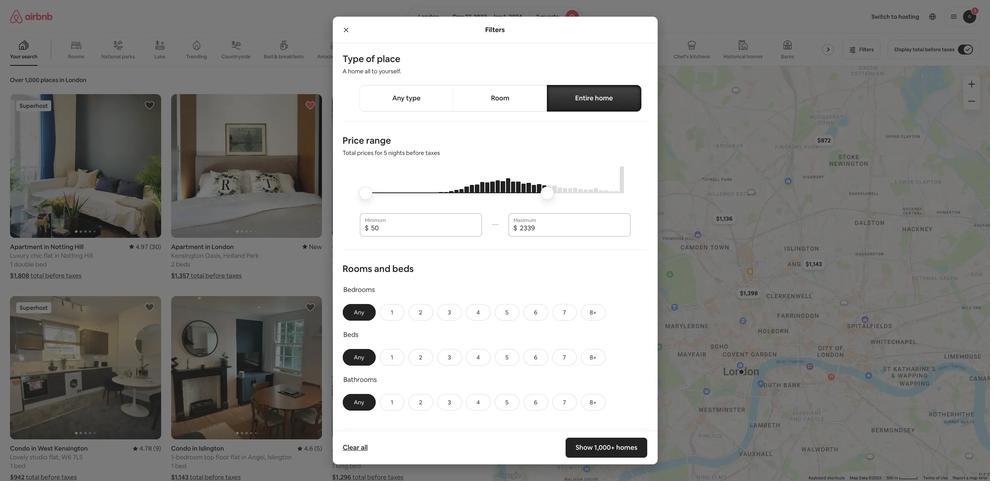 Task type: describe. For each thing, give the bounding box(es) containing it.
4.97 (30)
[[136, 243, 161, 251]]

condo for bedroom
[[171, 444, 191, 452]]

taxes inside button
[[942, 46, 955, 53]]

before inside apartment in notting hill luxury chic flat in notting hill 1 double bed $1,808 total before taxes
[[45, 271, 65, 279]]

any element for beds
[[351, 354, 367, 361]]

price range total prices for 5 nights before taxes
[[343, 135, 440, 157]]

breakfasts
[[279, 53, 304, 60]]

$1,808
[[10, 271, 29, 279]]

ecofriendly
[[332, 251, 364, 259]]

$1,357 inside apartment in london kensington oasis, holland park 2 beds $1,357 total before taxes
[[171, 271, 189, 279]]

guesthouse in camden ecofriendly 70s style summer house in north london 1 double bed $1,136 total before taxes
[[332, 243, 482, 279]]

add to wishlist: apartment in st. john's wood image
[[467, 302, 477, 312]]

$ for $ text box
[[513, 224, 517, 232]]

4.87 (126)
[[454, 243, 483, 251]]

your search
[[10, 53, 37, 60]]

amazing for amazing pools
[[317, 53, 338, 60]]

1 horizontal spatial homes
[[747, 53, 763, 60]]

jan
[[492, 13, 502, 20]]

8+ for bathrooms
[[590, 399, 597, 406]]

parking
[[410, 453, 431, 461]]

wood
[[402, 444, 420, 452]]

rooms for rooms
[[68, 53, 84, 60]]

2 button for beds
[[408, 349, 433, 366]]

2 guests
[[536, 13, 559, 20]]

500 m
[[886, 476, 899, 480]]

show 1,000+ homes link
[[566, 438, 648, 458]]

historical
[[723, 53, 746, 60]]

$1,398 button
[[736, 287, 761, 299]]

4 for bedrooms
[[477, 309, 480, 316]]

3 for bathrooms
[[448, 399, 451, 406]]

before inside price range total prices for 5 nights before taxes
[[406, 149, 424, 157]]

$942 button
[[504, 395, 525, 407]]

1,000
[[25, 76, 39, 84]]

chic
[[30, 251, 42, 259]]

taxes inside guesthouse in camden ecofriendly 70s style summer house in north london 1 double bed $1,136 total before taxes
[[386, 271, 402, 279]]

yourself.
[[379, 67, 401, 75]]

london inside button
[[418, 13, 439, 20]]

(126)
[[468, 243, 483, 251]]

google map
showing 25 stays. including 1 saved stay. region
[[493, 66, 990, 481]]

500
[[886, 476, 893, 480]]

king
[[336, 462, 348, 470]]

type
[[343, 53, 364, 65]]

home inside button
[[595, 94, 613, 102]]

error
[[979, 476, 988, 480]]

rooms and beds
[[343, 263, 414, 274]]

$1,108 button
[[511, 307, 535, 319]]

$ text field
[[520, 224, 625, 232]]

$872
[[817, 136, 831, 144]]

6 button for bathrooms
[[523, 394, 548, 411]]

john's
[[382, 444, 401, 452]]

add to wishlist: condo in west kensington image
[[144, 302, 154, 312]]

4 button for beds
[[466, 349, 490, 366]]

report a map error link
[[953, 476, 988, 480]]

type
[[406, 94, 421, 102]]

7 for beds
[[563, 354, 566, 361]]

condo for lovely
[[10, 444, 30, 452]]

trending
[[186, 53, 207, 60]]

4.97 out of 5 average rating,  30 reviews image
[[129, 243, 161, 251]]

3 button for bedrooms
[[437, 304, 462, 321]]

2 for bathrooms
[[419, 399, 422, 406]]

6 for beds
[[534, 354, 537, 361]]

5 button for bathrooms
[[495, 394, 519, 411]]

map data ©2023
[[850, 476, 881, 480]]

rooms for rooms and beds
[[343, 263, 372, 274]]

7 button for bedrooms
[[552, 304, 577, 321]]

$1,398
[[740, 289, 758, 297]]

all inside type of place a home all to yourself.
[[365, 67, 370, 75]]

m
[[894, 476, 898, 480]]

group containing national parks
[[0, 33, 837, 66]]

national
[[101, 53, 121, 60]]

west
[[38, 444, 53, 452]]

any button for beds
[[343, 349, 376, 366]]

6 for bedrooms
[[534, 309, 537, 316]]

3 for bedrooms
[[448, 309, 451, 316]]

4.97
[[136, 243, 148, 251]]

4 for beds
[[477, 354, 480, 361]]

of for place
[[366, 53, 375, 65]]

floor
[[216, 453, 229, 461]]

500 m button
[[884, 475, 921, 481]]

bed inside guesthouse in camden ecofriendly 70s style summer house in north london 1 double bed $1,136 total before taxes
[[357, 260, 369, 268]]

4.6 out of 5 average rating,  5 reviews image
[[297, 444, 322, 452]]

$ for $ text field
[[365, 224, 369, 232]]

1,
[[503, 13, 507, 20]]

top
[[204, 453, 214, 461]]

8+ element for bedrooms
[[590, 309, 597, 316]]

1 vertical spatial hill
[[84, 251, 93, 259]]

2 guests button
[[529, 7, 582, 27]]

6 button for beds
[[523, 349, 548, 366]]

your
[[10, 53, 21, 60]]

range
[[366, 135, 391, 146]]

a
[[343, 67, 347, 75]]

report
[[953, 476, 965, 480]]

flat,
[[49, 453, 60, 461]]

condo in west kensington lovely studio flat, w6 7ls 1 bed
[[10, 444, 88, 470]]

$1,246
[[584, 412, 602, 419]]

before inside button
[[925, 46, 941, 53]]

north
[[442, 251, 459, 259]]

4.6 (5)
[[304, 444, 322, 452]]

guesthouse
[[332, 243, 368, 251]]

display total before taxes button
[[888, 40, 980, 60]]

2 inside search box
[[536, 13, 539, 20]]

london right places
[[66, 76, 86, 84]]

1-
[[171, 453, 176, 461]]

2 button for bathrooms
[[408, 394, 433, 411]]

national parks
[[101, 53, 135, 60]]

apartment in london kensington oasis, holland park 2 beds $1,357 total before taxes
[[171, 243, 259, 279]]

and
[[374, 263, 390, 274]]

$1,143
[[805, 260, 822, 268]]

4.78
[[139, 444, 152, 452]]

1 inside guesthouse in camden ecofriendly 70s style summer house in north london 1 double bed $1,136 total before taxes
[[332, 260, 335, 268]]

terms of use
[[923, 476, 948, 480]]

70% of stays are available in the price range you selected. image
[[366, 167, 624, 216]]

with
[[382, 453, 394, 461]]

room button
[[453, 85, 547, 112]]

4.78 (9)
[[139, 444, 161, 452]]

$1,136 inside guesthouse in camden ecofriendly 70s style summer house in north london 1 double bed $1,136 total before taxes
[[332, 271, 350, 279]]

total inside apartment in london kensington oasis, holland park 2 beds $1,357 total before taxes
[[191, 271, 204, 279]]

5 for beds
[[505, 354, 509, 361]]

homes inside filters dialog
[[616, 443, 638, 452]]

0 horizontal spatial bed
[[264, 53, 273, 60]]

keyboard shortcuts
[[809, 476, 845, 480]]

1 inside condo in west kensington lovely studio flat, w6 7ls 1 bed
[[10, 462, 13, 470]]

flat inside apartment in notting hill luxury chic flat in notting hill 1 double bed $1,808 total before taxes
[[44, 251, 53, 259]]

any button for bathrooms
[[343, 394, 376, 411]]

over
[[10, 76, 23, 84]]

27,
[[465, 13, 472, 20]]

1 button for bathrooms
[[380, 394, 404, 411]]

1 inside condo in islington 1-bedroom top floor flat in angel, islington 1 bed
[[171, 462, 174, 470]]

1 vertical spatial notting
[[61, 251, 83, 259]]

group for guesthouse in camden
[[332, 94, 634, 238]]

entire home
[[575, 94, 613, 102]]

for
[[375, 149, 383, 157]]

any for any element related to bathrooms
[[354, 399, 364, 406]]

before inside guesthouse in camden ecofriendly 70s style summer house in north london 1 double bed $1,136 total before taxes
[[366, 271, 385, 279]]

6 button for bedrooms
[[523, 304, 548, 321]]

1 inside apartment in st. john's wood kingsize bed flat with free parking 🏡 1 king bed
[[332, 462, 335, 470]]

amazing views
[[365, 53, 400, 60]]

$1,108
[[514, 309, 531, 317]]

bed & breakfasts
[[264, 53, 304, 60]]

4 button for bathrooms
[[466, 394, 490, 411]]

bed inside apartment in notting hill luxury chic flat in notting hill 1 double bed $1,808 total before taxes
[[35, 260, 47, 268]]

free
[[396, 453, 408, 461]]

4 for bathrooms
[[477, 399, 480, 406]]

7 button for bathrooms
[[552, 394, 577, 411]]

3 button for beds
[[437, 349, 462, 366]]

0 vertical spatial notting
[[51, 243, 73, 251]]

beds inside filters dialog
[[392, 263, 414, 274]]

bed inside condo in west kensington lovely studio flat, w6 7ls 1 bed
[[14, 462, 25, 470]]

©2023
[[869, 476, 881, 480]]

bedrooms
[[343, 285, 375, 294]]

5 for bathrooms
[[505, 399, 509, 406]]

$872 button
[[813, 134, 834, 146]]

8+ button for beds
[[581, 349, 605, 366]]

7ls
[[73, 453, 83, 461]]

remove from wishlist: apartment in london image
[[305, 100, 315, 110]]

camden
[[376, 243, 401, 251]]

bathrooms
[[343, 375, 377, 384]]

dec 27, 2023 – jan 1, 2024 button
[[446, 7, 529, 27]]

filters dialog
[[333, 17, 658, 481]]

bed inside apartment in st. john's wood kingsize bed flat with free parking 🏡 1 king bed
[[357, 453, 368, 461]]

countryside
[[222, 53, 251, 60]]

8+ button for bathrooms
[[581, 394, 605, 411]]

style
[[377, 251, 391, 259]]

new place to stay image
[[302, 243, 322, 251]]

7 for bathrooms
[[563, 399, 566, 406]]

google image
[[495, 470, 523, 481]]

bed inside apartment in st. john's wood kingsize bed flat with free parking 🏡 1 king bed
[[350, 462, 361, 470]]

london button
[[408, 7, 446, 27]]

map
[[850, 476, 858, 480]]



Task type: locate. For each thing, give the bounding box(es) containing it.
3 2 button from the top
[[408, 394, 433, 411]]

double inside apartment in notting hill luxury chic flat in notting hill 1 double bed $1,808 total before taxes
[[14, 260, 34, 268]]

1 7 from the top
[[563, 309, 566, 316]]

islington up the top at the left of the page
[[199, 444, 224, 452]]

6 button
[[523, 304, 548, 321], [523, 349, 548, 366], [523, 394, 548, 411]]

0 vertical spatial 5 button
[[495, 304, 519, 321]]

1 horizontal spatial $
[[513, 224, 517, 232]]

2 8+ from the top
[[590, 354, 597, 361]]

3 7 from the top
[[563, 399, 566, 406]]

2 for beds
[[419, 354, 422, 361]]

flat right floor
[[231, 453, 240, 461]]

5 for bedrooms
[[505, 309, 509, 316]]

islington right angel,
[[267, 453, 292, 461]]

$1,136 inside button
[[716, 215, 732, 222]]

0 vertical spatial home
[[348, 67, 363, 75]]

any element up bathrooms
[[351, 354, 367, 361]]

tab list
[[359, 85, 641, 112]]

0 vertical spatial homes
[[747, 53, 763, 60]]

1 8+ element from the top
[[590, 309, 597, 316]]

bed left flat
[[357, 453, 368, 461]]

4.87
[[454, 243, 467, 251]]

4 button
[[466, 304, 490, 321], [466, 349, 490, 366], [466, 394, 490, 411]]

0 vertical spatial 4 button
[[466, 304, 490, 321]]

$ text field
[[371, 224, 477, 232]]

2 vertical spatial 7
[[563, 399, 566, 406]]

7 button for beds
[[552, 349, 577, 366]]

(5)
[[314, 444, 322, 452]]

kingsize
[[332, 453, 356, 461]]

0 vertical spatial 8+ button
[[581, 304, 605, 321]]

None search field
[[408, 7, 582, 27]]

2 condo from the left
[[171, 444, 191, 452]]

hill
[[75, 243, 84, 251], [84, 251, 93, 259]]

any element down bathrooms
[[351, 399, 367, 406]]

0 vertical spatial 4
[[477, 309, 480, 316]]

1 3 button from the top
[[437, 304, 462, 321]]

1 4 button from the top
[[466, 304, 490, 321]]

0 horizontal spatial homes
[[616, 443, 638, 452]]

show 1,000+ homes
[[576, 443, 638, 452]]

beds inside apartment in london kensington oasis, holland park 2 beds $1,357 total before taxes
[[176, 260, 190, 268]]

entire
[[575, 94, 594, 102]]

3 6 from the top
[[534, 399, 537, 406]]

2 double from the left
[[336, 260, 356, 268]]

1 horizontal spatial beds
[[392, 263, 414, 274]]

2 any button from the top
[[343, 349, 376, 366]]

none search field containing london
[[408, 7, 582, 27]]

4.87 out of 5 average rating,  126 reviews image
[[447, 243, 483, 251]]

zoom in image
[[968, 81, 975, 87]]

apartment for apartment in notting hill
[[10, 243, 43, 251]]

2 4 from the top
[[477, 354, 480, 361]]

1 horizontal spatial $1,136
[[716, 215, 732, 222]]

of up to
[[366, 53, 375, 65]]

3 8+ element from the top
[[590, 399, 597, 406]]

5 button for bedrooms
[[495, 304, 519, 321]]

any for any element related to bedrooms
[[354, 309, 364, 316]]

all left to
[[365, 67, 370, 75]]

$1,357 inside button
[[549, 410, 566, 418]]

kensington for 7ls
[[54, 444, 88, 452]]

0 vertical spatial any element
[[351, 309, 367, 316]]

0 horizontal spatial rooms
[[68, 53, 84, 60]]

1 button for beds
[[380, 349, 404, 366]]

flat inside condo in islington 1-bedroom top floor flat in angel, islington 1 bed
[[231, 453, 240, 461]]

1 vertical spatial home
[[595, 94, 613, 102]]

before
[[925, 46, 941, 53], [406, 149, 424, 157], [45, 271, 65, 279], [206, 271, 225, 279], [366, 271, 385, 279]]

1,000+
[[594, 443, 615, 452]]

tab list containing any type
[[359, 85, 641, 112]]

1 vertical spatial all
[[361, 443, 368, 452]]

total inside guesthouse in camden ecofriendly 70s style summer house in north london 1 double bed $1,136 total before taxes
[[351, 271, 364, 279]]

2 4 button from the top
[[466, 349, 490, 366]]

4.78 out of 5 average rating,  9 reviews image
[[133, 444, 161, 452]]

bed down the "lovely"
[[14, 462, 25, 470]]

condo inside condo in islington 1-bedroom top floor flat in angel, islington 1 bed
[[171, 444, 191, 452]]

2 vertical spatial 5 button
[[495, 394, 519, 411]]

3 4 button from the top
[[466, 394, 490, 411]]

1 horizontal spatial rooms
[[343, 263, 372, 274]]

any up bathrooms
[[354, 354, 364, 361]]

5 button for beds
[[495, 349, 519, 366]]

0 horizontal spatial beds
[[176, 260, 190, 268]]

8+ button for bedrooms
[[581, 304, 605, 321]]

dec 27, 2023 – jan 1, 2024
[[453, 13, 522, 20]]

1 6 from the top
[[534, 309, 537, 316]]

1 vertical spatial $1,357
[[549, 410, 566, 418]]

apartment up 'luxury'
[[10, 243, 43, 251]]

2 horizontal spatial apartment
[[332, 444, 365, 452]]

1 6 button from the top
[[523, 304, 548, 321]]

1 condo from the left
[[10, 444, 30, 452]]

1 8+ from the top
[[590, 309, 597, 316]]

1 vertical spatial 4 button
[[466, 349, 490, 366]]

2 vertical spatial 3
[[448, 399, 451, 406]]

chef's
[[674, 53, 689, 60]]

in inside apartment in st. john's wood kingsize bed flat with free parking 🏡 1 king bed
[[366, 444, 371, 452]]

1 any element from the top
[[351, 309, 367, 316]]

1 vertical spatial 7 button
[[552, 349, 577, 366]]

entire home button
[[547, 85, 641, 112]]

report a map error
[[953, 476, 988, 480]]

any button down bedrooms
[[343, 304, 376, 321]]

over 1,000 places in london
[[10, 76, 86, 84]]

before down oasis,
[[206, 271, 225, 279]]

0 horizontal spatial islington
[[199, 444, 224, 452]]

of inside type of place a home all to yourself.
[[366, 53, 375, 65]]

group for condo in islington
[[171, 296, 322, 439]]

1 horizontal spatial condo
[[171, 444, 191, 452]]

8+ element for beds
[[590, 354, 597, 361]]

map
[[970, 476, 978, 480]]

homes right 1,000+
[[616, 443, 638, 452]]

3 4 from the top
[[477, 399, 480, 406]]

2 6 button from the top
[[523, 349, 548, 366]]

0 vertical spatial 1 button
[[380, 304, 404, 321]]

3 button for bathrooms
[[437, 394, 462, 411]]

0 horizontal spatial amazing
[[317, 53, 338, 60]]

1 vertical spatial $1,136
[[332, 271, 350, 279]]

1 8+ button from the top
[[581, 304, 605, 321]]

bed left & on the left top of the page
[[264, 53, 273, 60]]

1 vertical spatial of
[[936, 476, 940, 480]]

3 any element from the top
[[351, 399, 367, 406]]

4
[[477, 309, 480, 316], [477, 354, 480, 361], [477, 399, 480, 406]]

tab list inside filters dialog
[[359, 85, 641, 112]]

6
[[534, 309, 537, 316], [534, 354, 537, 361], [534, 399, 537, 406]]

0 vertical spatial $1,357
[[171, 271, 189, 279]]

5 inside price range total prices for 5 nights before taxes
[[384, 149, 387, 157]]

1 button for bedrooms
[[380, 304, 404, 321]]

any for beds any element
[[354, 354, 364, 361]]

london left dec
[[418, 13, 439, 20]]

$1,246 button
[[580, 410, 606, 421]]

rooms left national
[[68, 53, 84, 60]]

1 5 button from the top
[[495, 304, 519, 321]]

2 vertical spatial any element
[[351, 399, 367, 406]]

8+ element
[[590, 309, 597, 316], [590, 354, 597, 361], [590, 399, 597, 406]]

apartment inside apartment in london kensington oasis, holland park 2 beds $1,357 total before taxes
[[171, 243, 204, 251]]

place
[[377, 53, 400, 65]]

in inside condo in west kensington lovely studio flat, w6 7ls 1 bed
[[31, 444, 36, 452]]

any down bathrooms
[[354, 399, 364, 406]]

2 8+ button from the top
[[581, 349, 605, 366]]

1 $ from the left
[[365, 224, 369, 232]]

group for apartment in london
[[171, 94, 322, 238]]

0 horizontal spatial home
[[348, 67, 363, 75]]

taxes
[[942, 46, 955, 53], [425, 149, 440, 157], [66, 271, 82, 279], [226, 271, 242, 279], [386, 271, 402, 279]]

barns
[[781, 53, 794, 60]]

zoom out image
[[968, 98, 975, 105]]

2 inside apartment in london kensington oasis, holland park 2 beds $1,357 total before taxes
[[171, 260, 175, 268]]

1 vertical spatial any element
[[351, 354, 367, 361]]

2023
[[474, 13, 487, 20]]

1 any button from the top
[[343, 304, 376, 321]]

2 button for bedrooms
[[408, 304, 433, 321]]

8+ for beds
[[590, 354, 597, 361]]

0 vertical spatial $1,136
[[716, 215, 732, 222]]

2 for bedrooms
[[419, 309, 422, 316]]

8+ button
[[581, 304, 605, 321], [581, 349, 605, 366], [581, 394, 605, 411]]

filters
[[485, 25, 505, 34]]

3 3 from the top
[[448, 399, 451, 406]]

kensington for beds
[[171, 251, 204, 259]]

2 vertical spatial 6 button
[[523, 394, 548, 411]]

pools
[[339, 53, 352, 60]]

4 button for bedrooms
[[466, 304, 490, 321]]

0 horizontal spatial double
[[14, 260, 34, 268]]

2 vertical spatial 2 button
[[408, 394, 433, 411]]

3
[[448, 309, 451, 316], [448, 354, 451, 361], [448, 399, 451, 406]]

1 inside apartment in notting hill luxury chic flat in notting hill 1 double bed $1,808 total before taxes
[[10, 260, 13, 268]]

1 3 from the top
[[448, 309, 451, 316]]

2 vertical spatial 1 button
[[380, 394, 404, 411]]

any
[[392, 94, 405, 102], [354, 309, 364, 316], [354, 354, 364, 361], [354, 399, 364, 406]]

1 horizontal spatial double
[[336, 260, 356, 268]]

taxes inside price range total prices for 5 nights before taxes
[[425, 149, 440, 157]]

total inside apartment in notting hill luxury chic flat in notting hill 1 double bed $1,808 total before taxes
[[31, 271, 44, 279]]

0 horizontal spatial kensington
[[54, 444, 88, 452]]

add to wishlist: apartment in notting hill image
[[144, 100, 154, 110]]

0 vertical spatial 7
[[563, 309, 566, 316]]

apartment in notting hill luxury chic flat in notting hill 1 double bed $1,808 total before taxes
[[10, 243, 93, 279]]

2 3 from the top
[[448, 354, 451, 361]]

0 vertical spatial any button
[[343, 304, 376, 321]]

3 3 button from the top
[[437, 394, 462, 411]]

2 vertical spatial 7 button
[[552, 394, 577, 411]]

flat right chic
[[44, 251, 53, 259]]

add to wishlist: guesthouse in camden image
[[467, 100, 477, 110]]

kensington inside apartment in london kensington oasis, holland park 2 beds $1,357 total before taxes
[[171, 251, 204, 259]]

london
[[418, 13, 439, 20], [66, 76, 86, 84], [212, 243, 234, 251], [460, 251, 482, 259]]

3 8+ button from the top
[[581, 394, 605, 411]]

condo inside condo in west kensington lovely studio flat, w6 7ls 1 bed
[[10, 444, 30, 452]]

before right 'display'
[[925, 46, 941, 53]]

1 2 button from the top
[[408, 304, 433, 321]]

taxes inside apartment in notting hill luxury chic flat in notting hill 1 double bed $1,808 total before taxes
[[66, 271, 82, 279]]

profile element
[[592, 0, 980, 33]]

in
[[60, 76, 64, 84], [44, 243, 49, 251], [205, 243, 210, 251], [369, 243, 374, 251], [55, 251, 60, 259], [436, 251, 441, 259], [31, 444, 36, 452], [192, 444, 197, 452], [366, 444, 371, 452], [242, 453, 247, 461]]

0 horizontal spatial of
[[366, 53, 375, 65]]

1 horizontal spatial hill
[[84, 251, 93, 259]]

$
[[365, 224, 369, 232], [513, 224, 517, 232]]

apartment inside apartment in st. john's wood kingsize bed flat with free parking 🏡 1 king bed
[[332, 444, 365, 452]]

0 horizontal spatial $1,357
[[171, 271, 189, 279]]

7 for bedrooms
[[563, 309, 566, 316]]

any down bedrooms
[[354, 309, 364, 316]]

2 vertical spatial 4
[[477, 399, 480, 406]]

group for apartment in notting hill
[[10, 94, 161, 238]]

2 2 button from the top
[[408, 349, 433, 366]]

rooms inside filters dialog
[[343, 263, 372, 274]]

home
[[348, 67, 363, 75], [595, 94, 613, 102]]

1 horizontal spatial kensington
[[171, 251, 204, 259]]

1 vertical spatial 8+ button
[[581, 349, 605, 366]]

search
[[22, 53, 37, 60]]

2 any element from the top
[[351, 354, 367, 361]]

2 vertical spatial 4 button
[[466, 394, 490, 411]]

2 vertical spatial 6
[[534, 399, 537, 406]]

0 vertical spatial flat
[[44, 251, 53, 259]]

nights
[[388, 149, 405, 157]]

london up oasis,
[[212, 243, 234, 251]]

2 7 from the top
[[563, 354, 566, 361]]

type of place a home all to yourself.
[[343, 53, 401, 75]]

homes right historical at the right
[[747, 53, 763, 60]]

2 3 button from the top
[[437, 349, 462, 366]]

5 button
[[495, 304, 519, 321], [495, 349, 519, 366], [495, 394, 519, 411]]

double
[[14, 260, 34, 268], [336, 260, 356, 268]]

2 $ from the left
[[513, 224, 517, 232]]

6 for bathrooms
[[534, 399, 537, 406]]

1 horizontal spatial $1,357
[[549, 410, 566, 418]]

taxes inside apartment in london kensington oasis, holland park 2 beds $1,357 total before taxes
[[226, 271, 242, 279]]

bed
[[35, 260, 47, 268], [357, 260, 369, 268], [14, 462, 25, 470], [175, 462, 186, 470], [350, 462, 361, 470]]

before inside apartment in london kensington oasis, holland park 2 beds $1,357 total before taxes
[[206, 271, 225, 279]]

views
[[387, 53, 400, 60]]

double down ecofriendly on the bottom left of the page
[[336, 260, 356, 268]]

apartment for apartment in london
[[171, 243, 204, 251]]

home inside type of place a home all to yourself.
[[348, 67, 363, 75]]

0 horizontal spatial $
[[365, 224, 369, 232]]

any element down bedrooms
[[351, 309, 367, 316]]

(9)
[[153, 444, 161, 452]]

1 vertical spatial 7
[[563, 354, 566, 361]]

parks
[[122, 53, 135, 60]]

studio
[[30, 453, 48, 461]]

bed down chic
[[35, 260, 47, 268]]

1 vertical spatial homes
[[616, 443, 638, 452]]

any for any type
[[392, 94, 405, 102]]

1 vertical spatial 1 button
[[380, 349, 404, 366]]

any button up bathrooms
[[343, 349, 376, 366]]

2 vertical spatial any button
[[343, 394, 376, 411]]

amazing left "pools"
[[317, 53, 338, 60]]

display total before taxes
[[895, 46, 955, 53]]

1 vertical spatial rooms
[[343, 263, 372, 274]]

0 vertical spatial rooms
[[68, 53, 84, 60]]

any element for bathrooms
[[351, 399, 367, 406]]

0 vertical spatial 3
[[448, 309, 451, 316]]

st.
[[373, 444, 381, 452]]

0 horizontal spatial apartment
[[10, 243, 43, 251]]

1 vertical spatial 8+
[[590, 354, 597, 361]]

room
[[491, 94, 509, 102]]

home right entire
[[595, 94, 613, 102]]

angel,
[[248, 453, 266, 461]]

islington
[[199, 444, 224, 452], [267, 453, 292, 461]]

any button down bathrooms
[[343, 394, 376, 411]]

group for condo in west kensington
[[10, 296, 161, 439]]

2 8+ element from the top
[[590, 354, 597, 361]]

kensington inside condo in west kensington lovely studio flat, w6 7ls 1 bed
[[54, 444, 88, 452]]

3 8+ from the top
[[590, 399, 597, 406]]

8+ element for bathrooms
[[590, 399, 597, 406]]

1 double from the left
[[14, 260, 34, 268]]

1 vertical spatial 5 button
[[495, 349, 519, 366]]

w6
[[61, 453, 71, 461]]

0 vertical spatial islington
[[199, 444, 224, 452]]

–
[[488, 13, 491, 20]]

all inside clear all button
[[361, 443, 368, 452]]

3 5 button from the top
[[495, 394, 519, 411]]

1 7 button from the top
[[552, 304, 577, 321]]

2 vertical spatial 8+
[[590, 399, 597, 406]]

flat
[[370, 453, 380, 461]]

terms of use link
[[923, 476, 948, 480]]

holland
[[223, 251, 245, 259]]

kensington up 'w6'
[[54, 444, 88, 452]]

3 any button from the top
[[343, 394, 376, 411]]

8+
[[590, 309, 597, 316], [590, 354, 597, 361], [590, 399, 597, 406]]

3 6 button from the top
[[523, 394, 548, 411]]

1 vertical spatial 3
[[448, 354, 451, 361]]

oasis,
[[205, 251, 222, 259]]

all left "st."
[[361, 443, 368, 452]]

kitchens
[[690, 53, 710, 60]]

1 vertical spatial islington
[[267, 453, 292, 461]]

double down 'luxury'
[[14, 260, 34, 268]]

0 vertical spatial 8+ element
[[590, 309, 597, 316]]

before down 70s
[[366, 271, 385, 279]]

1 vertical spatial kensington
[[54, 444, 88, 452]]

group for apartment in st. john's wood
[[332, 296, 483, 439]]

any button for bedrooms
[[343, 304, 376, 321]]

2 vertical spatial 8+ element
[[590, 399, 597, 406]]

1 horizontal spatial apartment
[[171, 243, 204, 251]]

1 1 button from the top
[[380, 304, 404, 321]]

2 5 button from the top
[[495, 349, 519, 366]]

london down 4.87 (126)
[[460, 251, 482, 259]]

any inside tab list
[[392, 94, 405, 102]]

1 vertical spatial any button
[[343, 349, 376, 366]]

$1,136 button
[[712, 213, 736, 224]]

before right nights
[[406, 149, 424, 157]]

add to wishlist: condo in islington image
[[305, 302, 315, 312]]

1 horizontal spatial home
[[595, 94, 613, 102]]

summer
[[392, 251, 416, 259]]

3 for beds
[[448, 354, 451, 361]]

apartment right (30) at left bottom
[[171, 243, 204, 251]]

to
[[372, 67, 378, 75]]

home right a
[[348, 67, 363, 75]]

0 vertical spatial bed
[[264, 53, 273, 60]]

1 horizontal spatial of
[[936, 476, 940, 480]]

any element for bedrooms
[[351, 309, 367, 316]]

bed inside condo in islington 1-bedroom top floor flat in angel, islington 1 bed
[[175, 462, 186, 470]]

3 button
[[437, 304, 462, 321], [437, 349, 462, 366], [437, 394, 462, 411]]

3 1 button from the top
[[380, 394, 404, 411]]

chef's kitchens
[[674, 53, 710, 60]]

2 7 button from the top
[[552, 349, 577, 366]]

8+ for bedrooms
[[590, 309, 597, 316]]

london inside apartment in london kensington oasis, holland park 2 beds $1,357 total before taxes
[[212, 243, 234, 251]]

condo in islington 1-bedroom top floor flat in angel, islington 1 bed
[[171, 444, 292, 470]]

2 vertical spatial 8+ button
[[581, 394, 605, 411]]

before right $1,808
[[45, 271, 65, 279]]

in inside apartment in london kensington oasis, holland park 2 beds $1,357 total before taxes
[[205, 243, 210, 251]]

0 vertical spatial 8+
[[590, 309, 597, 316]]

all
[[365, 67, 370, 75], [361, 443, 368, 452]]

0 horizontal spatial hill
[[75, 243, 84, 251]]

2 vertical spatial 3 button
[[437, 394, 462, 411]]

apartment up kingsize
[[332, 444, 365, 452]]

any left type
[[392, 94, 405, 102]]

apartment in st. john's wood kingsize bed flat with free parking 🏡 1 king bed
[[332, 444, 440, 470]]

2 1 button from the top
[[380, 349, 404, 366]]

0 vertical spatial 3 button
[[437, 304, 462, 321]]

1 vertical spatial 4
[[477, 354, 480, 361]]

beds
[[343, 330, 359, 339]]

london inside guesthouse in camden ecofriendly 70s style summer house in north london 1 double bed $1,136 total before taxes
[[460, 251, 482, 259]]

total inside display total before taxes button
[[913, 46, 924, 53]]

amazing up to
[[365, 53, 386, 60]]

1 horizontal spatial islington
[[267, 453, 292, 461]]

condo up 1-
[[171, 444, 191, 452]]

total
[[913, 46, 924, 53], [31, 271, 44, 279], [191, 271, 204, 279], [351, 271, 364, 279]]

1 4 from the top
[[477, 309, 480, 316]]

1 vertical spatial 2 button
[[408, 349, 433, 366]]

0 vertical spatial hill
[[75, 243, 84, 251]]

0 horizontal spatial condo
[[10, 444, 30, 452]]

3 7 button from the top
[[552, 394, 577, 411]]

1 vertical spatial 3 button
[[437, 349, 462, 366]]

kensington left oasis,
[[171, 251, 204, 259]]

2 6 from the top
[[534, 354, 537, 361]]

group
[[0, 33, 837, 66], [10, 94, 161, 238], [171, 94, 322, 238], [332, 94, 634, 238], [10, 296, 161, 439], [171, 296, 322, 439], [332, 296, 483, 439], [333, 429, 658, 481]]

of left use
[[936, 476, 940, 480]]

bed right king
[[350, 462, 361, 470]]

rooms down ecofriendly on the bottom left of the page
[[343, 263, 372, 274]]

luxury
[[10, 251, 29, 259]]

7 button
[[552, 304, 577, 321], [552, 349, 577, 366], [552, 394, 577, 411]]

any element
[[351, 309, 367, 316], [351, 354, 367, 361], [351, 399, 367, 406]]

amazing for amazing views
[[365, 53, 386, 60]]

condo up the "lovely"
[[10, 444, 30, 452]]

0 vertical spatial kensington
[[171, 251, 204, 259]]

0 vertical spatial all
[[365, 67, 370, 75]]

1 vertical spatial flat
[[231, 453, 240, 461]]

bed down 1-
[[175, 462, 186, 470]]

clear all
[[343, 443, 368, 452]]

0 horizontal spatial $1,136
[[332, 271, 350, 279]]

double inside guesthouse in camden ecofriendly 70s style summer house in north london 1 double bed $1,136 total before taxes
[[336, 260, 356, 268]]

1 vertical spatial 6
[[534, 354, 537, 361]]

of for use
[[936, 476, 940, 480]]

bed down 70s
[[357, 260, 369, 268]]

0 vertical spatial 6 button
[[523, 304, 548, 321]]

1 vertical spatial 8+ element
[[590, 354, 597, 361]]

any button
[[343, 304, 376, 321], [343, 349, 376, 366], [343, 394, 376, 411]]

0 vertical spatial 6
[[534, 309, 537, 316]]

1 horizontal spatial bed
[[357, 453, 368, 461]]

apartment inside apartment in notting hill luxury chic flat in notting hill 1 double bed $1,808 total before taxes
[[10, 243, 43, 251]]



Task type: vqa. For each thing, say whether or not it's contained in the screenshot.
the rightmost At
no



